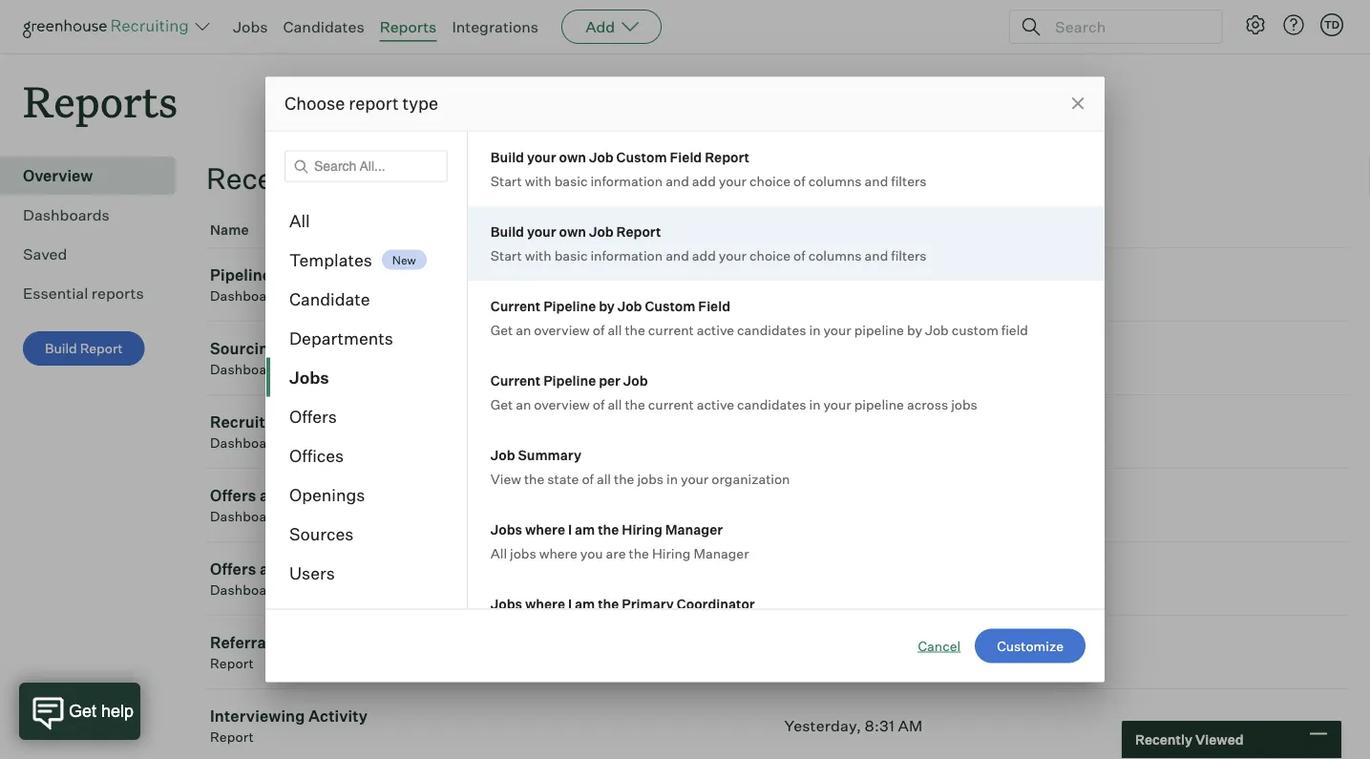 Task type: describe. For each thing, give the bounding box(es) containing it.
referrals over time report
[[210, 633, 361, 672]]

cancel link
[[918, 636, 961, 655]]

viewed
[[1195, 731, 1244, 748]]

sourcing dashboard
[[210, 339, 280, 378]]

get inside current pipeline per job get an overview of all the current active candidates in your pipeline across jobs
[[491, 395, 513, 412]]

are
[[606, 544, 626, 561]]

custom
[[952, 321, 999, 338]]

saved
[[23, 245, 67, 264]]

yesterday, for yesterday, 8:35 am
[[784, 643, 861, 662]]

start inside build your own job custom field report start with basic information and add your choice of columns and filters
[[491, 172, 522, 189]]

build for build your own job report
[[491, 222, 524, 239]]

field for add
[[670, 148, 702, 165]]

cancel
[[918, 637, 961, 654]]

dashboard inside recruiting efficiency dashboard
[[210, 435, 280, 451]]

yesterday, 8:31 am
[[784, 716, 923, 735]]

current for overview
[[491, 371, 541, 388]]

overview inside current pipeline per job get an overview of all the current active candidates in your pipeline across jobs
[[534, 395, 590, 412]]

start inside build your own job report start with basic information and add your choice of columns and filters
[[491, 246, 522, 263]]

all inside the job summary view the state of all the jobs in your organization
[[597, 470, 611, 486]]

across
[[907, 395, 948, 412]]

pipeline inside pipeline health dashboard
[[210, 266, 271, 285]]

1 hiring from the top
[[291, 486, 336, 505]]

recruiting
[[210, 413, 289, 432]]

job for current pipeline by job custom field get an overview of all the current active candidates in your pipeline by job custom field
[[617, 297, 642, 314]]

dashboards
[[23, 205, 110, 225]]

0 horizontal spatial all
[[289, 210, 310, 231]]

dashboard inside pipeline health dashboard
[[210, 288, 280, 304]]

information inside build your own job custom field report start with basic information and add your choice of columns and filters
[[591, 172, 663, 189]]

2 dashboard from the top
[[210, 361, 280, 378]]

of inside build your own job report start with basic information and add your choice of columns and filters
[[794, 246, 806, 263]]

primary
[[622, 595, 674, 612]]

your inside current pipeline per job get an overview of all the current active candidates in your pipeline across jobs
[[824, 395, 851, 412]]

add inside build your own job report start with basic information and add your choice of columns and filters
[[692, 246, 716, 263]]

own for information
[[559, 222, 586, 239]]

of inside current pipeline per job get an overview of all the current active candidates in your pipeline across jobs
[[593, 395, 605, 412]]

sources
[[289, 523, 354, 544]]

report inside referrals over time report
[[210, 655, 254, 672]]

of inside the job summary view the state of all the jobs in your organization
[[582, 470, 594, 486]]

job for build your own job custom field report start with basic information and add your choice of columns and filters
[[589, 148, 614, 165]]

build report
[[45, 340, 123, 357]]

per
[[599, 371, 621, 388]]

greenhouse recruiting image
[[23, 15, 195, 38]]

jobs link
[[233, 17, 268, 36]]

in inside the job summary view the state of all the jobs in your organization
[[667, 470, 678, 486]]

1 offers and hiring dashboard from the top
[[210, 486, 336, 525]]

users
[[289, 562, 335, 583]]

state
[[547, 470, 579, 486]]

add
[[585, 17, 615, 36]]

integrations
[[452, 17, 539, 36]]

overview
[[23, 166, 93, 185]]

add inside build your own job custom field report start with basic information and add your choice of columns and filters
[[692, 172, 716, 189]]

offers inside choose report type dialog
[[289, 406, 337, 427]]

current inside current pipeline per job get an overview of all the current active candidates in your pipeline across jobs
[[648, 395, 694, 412]]

configure image
[[1244, 13, 1267, 36]]

jobs inside current pipeline per job get an overview of all the current active candidates in your pipeline across jobs
[[951, 395, 978, 412]]

1 horizontal spatial by
[[907, 321, 922, 338]]

recently viewed
[[1135, 731, 1244, 748]]

summary
[[518, 446, 581, 463]]

reports link
[[380, 17, 437, 36]]

columns inside build your own job report start with basic information and add your choice of columns and filters
[[808, 246, 862, 263]]

2 vertical spatial offers
[[210, 560, 256, 579]]

candidates inside current pipeline per job get an overview of all the current active candidates in your pipeline across jobs
[[737, 395, 806, 412]]

candidates
[[283, 17, 364, 36]]

overview inside current pipeline by job custom field get an overview of all the current active candidates in your pipeline by job custom field
[[534, 321, 590, 338]]

Search All... text field
[[285, 150, 448, 182]]

essential reports link
[[23, 282, 168, 305]]

referrals
[[210, 633, 279, 652]]

td button
[[1321, 13, 1343, 36]]

basic inside build your own job custom field report start with basic information and add your choice of columns and filters
[[554, 172, 588, 189]]

current for get
[[491, 297, 541, 314]]

get inside current pipeline by job custom field get an overview of all the current active candidates in your pipeline by job custom field
[[491, 321, 513, 338]]

information inside build your own job report start with basic information and add your choice of columns and filters
[[591, 246, 663, 263]]

choose
[[285, 93, 345, 114]]

choice inside build your own job custom field report start with basic information and add your choice of columns and filters
[[750, 172, 791, 189]]

today, 2:54 pm
[[784, 275, 897, 294]]

8:31
[[865, 716, 895, 735]]

departments
[[289, 327, 393, 349]]

of inside current pipeline by job custom field get an overview of all the current active candidates in your pipeline by job custom field
[[593, 321, 605, 338]]

active inside current pipeline per job get an overview of all the current active candidates in your pipeline across jobs
[[697, 395, 734, 412]]

pipeline for overview
[[543, 371, 596, 388]]

pipeline health dashboard
[[210, 266, 322, 304]]

0 vertical spatial reports
[[380, 17, 437, 36]]

8:35
[[865, 643, 898, 662]]

organization
[[712, 470, 790, 486]]

yesterday, 8:35 am
[[784, 643, 926, 662]]

filters inside build your own job custom field report start with basic information and add your choice of columns and filters
[[891, 172, 927, 189]]

add button
[[562, 10, 662, 44]]

coordinator
[[677, 595, 755, 612]]

am for yesterday, 8:35 am
[[902, 643, 926, 662]]

2:54
[[837, 275, 870, 294]]

candidates link
[[283, 17, 364, 36]]

viewed
[[330, 161, 425, 196]]

build your own job custom field report start with basic information and add your choice of columns and filters
[[491, 148, 927, 189]]

health
[[275, 266, 322, 285]]

choose report type
[[285, 93, 438, 114]]

2 hiring from the top
[[291, 560, 336, 579]]

am for yesterday, 8:31 am
[[898, 716, 923, 735]]

your inside current pipeline by job custom field get an overview of all the current active candidates in your pipeline by job custom field
[[824, 321, 851, 338]]

openings
[[289, 484, 365, 505]]

efficiency
[[293, 413, 366, 432]]

offices
[[289, 445, 344, 466]]

all inside current pipeline by job custom field get an overview of all the current active candidates in your pipeline by job custom field
[[608, 321, 622, 338]]

time
[[322, 633, 361, 652]]

new
[[392, 252, 416, 267]]

recently for recently viewed
[[206, 161, 324, 196]]

current pipeline per job get an overview of all the current active candidates in your pipeline across jobs
[[491, 371, 978, 412]]

all inside current pipeline per job get an overview of all the current active candidates in your pipeline across jobs
[[608, 395, 622, 412]]

essential
[[23, 284, 88, 303]]



Task type: vqa. For each thing, say whether or not it's contained in the screenshot.


Task type: locate. For each thing, give the bounding box(es) containing it.
pm
[[873, 275, 897, 294]]

field up build your own job report start with basic information and add your choice of columns and filters
[[670, 148, 702, 165]]

jobs up jobs where i am the hiring manager all jobs where you are the hiring manager
[[637, 470, 664, 486]]

1 vertical spatial yesterday,
[[784, 716, 861, 735]]

1 vertical spatial overview
[[534, 395, 590, 412]]

0 vertical spatial custom
[[616, 148, 667, 165]]

1 own from the top
[[559, 148, 586, 165]]

1 active from the top
[[697, 321, 734, 338]]

3 dashboard from the top
[[210, 435, 280, 451]]

0 vertical spatial get
[[491, 321, 513, 338]]

Search text field
[[1050, 13, 1205, 41]]

0 vertical spatial am
[[575, 520, 595, 537]]

dashboard up referrals
[[210, 582, 280, 598]]

field down build your own job report start with basic information and add your choice of columns and filters
[[698, 297, 730, 314]]

active up organization at the right of page
[[697, 395, 734, 412]]

jobs where i am the hiring manager all jobs where you are the hiring manager
[[491, 520, 749, 561]]

field
[[1001, 321, 1028, 338]]

1 vertical spatial offers and hiring dashboard
[[210, 560, 336, 598]]

pipeline left the across
[[854, 395, 904, 412]]

build for build your own job custom field report
[[491, 148, 524, 165]]

the inside current pipeline per job get an overview of all the current active candidates in your pipeline across jobs
[[625, 395, 645, 412]]

td button
[[1317, 10, 1347, 40]]

columns
[[808, 172, 862, 189], [808, 246, 862, 263]]

the inside current pipeline by job custom field get an overview of all the current active candidates in your pipeline by job custom field
[[625, 321, 645, 338]]

offers and hiring dashboard down offices
[[210, 486, 336, 525]]

0 vertical spatial field
[[670, 148, 702, 165]]

job inside build your own job custom field report start with basic information and add your choice of columns and filters
[[589, 148, 614, 165]]

build inside build your own job custom field report start with basic information and add your choice of columns and filters
[[491, 148, 524, 165]]

1 add from the top
[[692, 172, 716, 189]]

recently
[[206, 161, 324, 196], [1135, 731, 1193, 748]]

0 vertical spatial am
[[902, 643, 926, 662]]

type
[[403, 93, 438, 114]]

in inside current pipeline by job custom field get an overview of all the current active candidates in your pipeline by job custom field
[[809, 321, 821, 338]]

job summary view the state of all the jobs in your organization
[[491, 446, 790, 486]]

am right 8:31
[[898, 716, 923, 735]]

2 an from the top
[[516, 395, 531, 412]]

hiring down sources
[[291, 560, 336, 579]]

am down you
[[575, 595, 595, 612]]

recently viewed
[[206, 161, 425, 196]]

choice up build your own job report start with basic information and add your choice of columns and filters
[[750, 172, 791, 189]]

dashboard down sourcing
[[210, 361, 280, 378]]

2 am from the top
[[575, 595, 595, 612]]

0 vertical spatial overview
[[534, 321, 590, 338]]

manager down organization at the right of page
[[665, 520, 723, 537]]

reports down 'greenhouse recruiting' image
[[23, 73, 178, 129]]

pipeline down pm
[[854, 321, 904, 338]]

choice up today,
[[750, 246, 791, 263]]

all up per
[[608, 321, 622, 338]]

recently up name on the top left of page
[[206, 161, 324, 196]]

1 current from the top
[[491, 297, 541, 314]]

hiring up sources
[[291, 486, 336, 505]]

filters
[[891, 172, 927, 189], [891, 246, 927, 263]]

customize
[[997, 637, 1064, 654]]

1 vertical spatial jobs
[[637, 470, 664, 486]]

1 get from the top
[[491, 321, 513, 338]]

i
[[568, 520, 572, 537], [568, 595, 572, 612]]

1 am from the top
[[575, 520, 595, 537]]

name
[[210, 222, 249, 238]]

report down build your own job custom field report start with basic information and add your choice of columns and filters
[[616, 222, 661, 239]]

0 vertical spatial yesterday,
[[784, 643, 861, 662]]

1 vertical spatial an
[[516, 395, 531, 412]]

active
[[697, 321, 734, 338], [697, 395, 734, 412]]

the
[[625, 321, 645, 338], [625, 395, 645, 412], [524, 470, 544, 486], [614, 470, 634, 486], [598, 520, 619, 537], [629, 544, 649, 561], [598, 595, 619, 612]]

5 dashboard from the top
[[210, 582, 280, 598]]

2 candidates from the top
[[737, 395, 806, 412]]

1 vertical spatial manager
[[694, 544, 749, 561]]

1 vertical spatial current
[[491, 371, 541, 388]]

job inside the job summary view the state of all the jobs in your organization
[[491, 446, 515, 463]]

0 horizontal spatial by
[[599, 297, 615, 314]]

am
[[902, 643, 926, 662], [898, 716, 923, 735]]

0 horizontal spatial reports
[[23, 73, 178, 129]]

and
[[666, 172, 689, 189], [865, 172, 888, 189], [666, 246, 689, 263], [865, 246, 888, 263], [260, 486, 288, 505], [260, 560, 288, 579]]

customize button
[[975, 629, 1086, 663]]

candidates
[[737, 321, 806, 338], [737, 395, 806, 412]]

jobs inside jobs where i am the hiring manager all jobs where you are the hiring manager
[[491, 520, 522, 537]]

field inside current pipeline by job custom field get an overview of all the current active candidates in your pipeline by job custom field
[[698, 297, 730, 314]]

1 columns from the top
[[808, 172, 862, 189]]

add up current pipeline by job custom field get an overview of all the current active candidates in your pipeline by job custom field
[[692, 246, 716, 263]]

pipeline
[[854, 321, 904, 338], [854, 395, 904, 412]]

build
[[491, 148, 524, 165], [491, 222, 524, 239], [45, 340, 77, 357]]

1 overview from the top
[[534, 321, 590, 338]]

basic
[[554, 172, 588, 189], [554, 246, 588, 263]]

hiring
[[622, 520, 662, 537], [652, 544, 691, 561]]

active up current pipeline per job get an overview of all the current active candidates in your pipeline across jobs
[[697, 321, 734, 338]]

1 dashboard from the top
[[210, 288, 280, 304]]

today,
[[784, 275, 833, 294]]

all right state
[[597, 470, 611, 486]]

report inside build your own job custom field report start with basic information and add your choice of columns and filters
[[705, 148, 750, 165]]

0 vertical spatial pipeline
[[210, 266, 271, 285]]

0 vertical spatial pipeline
[[854, 321, 904, 338]]

1 horizontal spatial all
[[491, 544, 507, 561]]

candidate
[[289, 288, 370, 309]]

reports
[[91, 284, 144, 303]]

1 basic from the top
[[554, 172, 588, 189]]

custom for and
[[616, 148, 667, 165]]

yesterday,
[[784, 643, 861, 662], [784, 716, 861, 735]]

1 vertical spatial columns
[[808, 246, 862, 263]]

1 start from the top
[[491, 172, 522, 189]]

current inside current pipeline by job custom field get an overview of all the current active candidates in your pipeline by job custom field
[[648, 321, 694, 338]]

1 vertical spatial in
[[809, 395, 821, 412]]

1 vertical spatial add
[[692, 246, 716, 263]]

by up per
[[599, 297, 615, 314]]

0 vertical spatial hiring
[[622, 520, 662, 537]]

all down view
[[491, 544, 507, 561]]

all
[[289, 210, 310, 231], [491, 544, 507, 561]]

1 filters from the top
[[891, 172, 927, 189]]

filters inside build your own job report start with basic information and add your choice of columns and filters
[[891, 246, 927, 263]]

jobs inside the job summary view the state of all the jobs in your organization
[[637, 470, 664, 486]]

job for build your own job report start with basic information and add your choice of columns and filters
[[589, 222, 614, 239]]

1 horizontal spatial recently
[[1135, 731, 1193, 748]]

1 vertical spatial filters
[[891, 246, 927, 263]]

0 vertical spatial jobs
[[951, 395, 978, 412]]

dashboards link
[[23, 204, 168, 226]]

0 vertical spatial basic
[[554, 172, 588, 189]]

job inside current pipeline per job get an overview of all the current active candidates in your pipeline across jobs
[[623, 371, 648, 388]]

1 vertical spatial candidates
[[737, 395, 806, 412]]

0 vertical spatial current
[[491, 297, 541, 314]]

own
[[559, 148, 586, 165], [559, 222, 586, 239]]

hiring
[[291, 486, 336, 505], [291, 560, 336, 579]]

integrations link
[[452, 17, 539, 36]]

2 vertical spatial jobs
[[510, 544, 536, 561]]

0 vertical spatial by
[[599, 297, 615, 314]]

in inside current pipeline per job get an overview of all the current active candidates in your pipeline across jobs
[[809, 395, 821, 412]]

all
[[608, 321, 622, 338], [608, 395, 622, 412], [597, 470, 611, 486]]

2 current from the top
[[491, 371, 541, 388]]

2 pipeline from the top
[[854, 395, 904, 412]]

am inside jobs where i am the hiring manager all jobs where you are the hiring manager
[[575, 520, 595, 537]]

current up current pipeline per job get an overview of all the current active candidates in your pipeline across jobs
[[648, 321, 694, 338]]

0 vertical spatial all
[[289, 210, 310, 231]]

pipeline inside current pipeline by job custom field get an overview of all the current active candidates in your pipeline by job custom field
[[543, 297, 596, 314]]

yesterday, left 8:35
[[784, 643, 861, 662]]

field inside build your own job custom field report start with basic information and add your choice of columns and filters
[[670, 148, 702, 165]]

dashboard up sourcing
[[210, 288, 280, 304]]

2 vertical spatial all
[[597, 470, 611, 486]]

with inside build your own job report start with basic information and add your choice of columns and filters
[[525, 246, 552, 263]]

custom
[[616, 148, 667, 165], [645, 297, 695, 314]]

1 vertical spatial active
[[697, 395, 734, 412]]

yesterday, left 8:31
[[784, 716, 861, 735]]

2 choice from the top
[[750, 246, 791, 263]]

i inside jobs where i am the hiring manager all jobs where you are the hiring manager
[[568, 520, 572, 537]]

0 vertical spatial active
[[697, 321, 734, 338]]

build your own job report start with basic information and add your choice of columns and filters
[[491, 222, 927, 263]]

start
[[491, 172, 522, 189], [491, 246, 522, 263]]

1 yesterday, from the top
[[784, 643, 861, 662]]

dashboard down recruiting
[[210, 435, 280, 451]]

offers
[[289, 406, 337, 427], [210, 486, 256, 505], [210, 560, 256, 579]]

where for jobs where i am the primary coordinator
[[525, 595, 565, 612]]

report
[[349, 93, 399, 114]]

offers down recruiting
[[210, 486, 256, 505]]

view
[[491, 470, 521, 486]]

reports up type
[[380, 17, 437, 36]]

1 vertical spatial with
[[525, 246, 552, 263]]

by left custom
[[907, 321, 922, 338]]

1 vertical spatial by
[[907, 321, 922, 338]]

0 vertical spatial filters
[[891, 172, 927, 189]]

1 horizontal spatial jobs
[[637, 470, 664, 486]]

all inside jobs where i am the hiring manager all jobs where you are the hiring manager
[[491, 544, 507, 561]]

job for current pipeline per job get an overview of all the current active candidates in your pipeline across jobs
[[623, 371, 648, 388]]

columns inside build your own job custom field report start with basic information and add your choice of columns and filters
[[808, 172, 862, 189]]

offers up referrals
[[210, 560, 256, 579]]

where
[[525, 520, 565, 537], [539, 544, 577, 561], [525, 595, 565, 612]]

job inside build your own job report start with basic information and add your choice of columns and filters
[[589, 222, 614, 239]]

0 horizontal spatial recently
[[206, 161, 324, 196]]

0 vertical spatial offers
[[289, 406, 337, 427]]

report down referrals
[[210, 655, 254, 672]]

0 horizontal spatial jobs
[[510, 544, 536, 561]]

1 vertical spatial offers
[[210, 486, 256, 505]]

2 vertical spatial pipeline
[[543, 371, 596, 388]]

jobs for are
[[510, 544, 536, 561]]

1 vertical spatial recently
[[1135, 731, 1193, 748]]

overview link
[[23, 164, 168, 187]]

pipeline inside current pipeline per job get an overview of all the current active candidates in your pipeline across jobs
[[854, 395, 904, 412]]

0 vertical spatial start
[[491, 172, 522, 189]]

2 with from the top
[[525, 246, 552, 263]]

report
[[705, 148, 750, 165], [616, 222, 661, 239], [80, 340, 123, 357], [210, 655, 254, 672], [210, 729, 254, 745]]

your
[[527, 148, 556, 165], [719, 172, 747, 189], [527, 222, 556, 239], [719, 246, 747, 263], [824, 321, 851, 338], [824, 395, 851, 412], [681, 470, 709, 486]]

essential reports
[[23, 284, 144, 303]]

basic inside build your own job report start with basic information and add your choice of columns and filters
[[554, 246, 588, 263]]

1 vertical spatial start
[[491, 246, 522, 263]]

candidates inside current pipeline by job custom field get an overview of all the current active candidates in your pipeline by job custom field
[[737, 321, 806, 338]]

in
[[809, 321, 821, 338], [809, 395, 821, 412], [667, 470, 678, 486]]

field
[[670, 148, 702, 165], [698, 297, 730, 314]]

1 with from the top
[[525, 172, 552, 189]]

report down interviewing
[[210, 729, 254, 745]]

4 dashboard from the top
[[210, 508, 280, 525]]

current
[[491, 297, 541, 314], [491, 371, 541, 388]]

jobs for organization
[[637, 470, 664, 486]]

build inside build your own job report start with basic information and add your choice of columns and filters
[[491, 222, 524, 239]]

1 current from the top
[[648, 321, 694, 338]]

2 start from the top
[[491, 246, 522, 263]]

0 vertical spatial build
[[491, 148, 524, 165]]

custom inside current pipeline by job custom field get an overview of all the current active candidates in your pipeline by job custom field
[[645, 297, 695, 314]]

saved link
[[23, 243, 168, 266]]

build report button
[[23, 332, 145, 366]]

1 vertical spatial am
[[898, 716, 923, 735]]

2 information from the top
[[591, 246, 663, 263]]

current inside current pipeline by job custom field get an overview of all the current active candidates in your pipeline by job custom field
[[491, 297, 541, 314]]

report up build your own job report start with basic information and add your choice of columns and filters
[[705, 148, 750, 165]]

am for hiring
[[575, 520, 595, 537]]

current inside current pipeline per job get an overview of all the current active candidates in your pipeline across jobs
[[491, 371, 541, 388]]

1 vertical spatial get
[[491, 395, 513, 412]]

2 get from the top
[[491, 395, 513, 412]]

am for primary
[[575, 595, 595, 612]]

0 vertical spatial where
[[525, 520, 565, 537]]

report inside interviewing activity report
[[210, 729, 254, 745]]

0 vertical spatial an
[[516, 321, 531, 338]]

i for primary
[[568, 595, 572, 612]]

2 current from the top
[[648, 395, 694, 412]]

1 vertical spatial choice
[[750, 246, 791, 263]]

by
[[599, 297, 615, 314], [907, 321, 922, 338]]

active inside current pipeline by job custom field get an overview of all the current active candidates in your pipeline by job custom field
[[697, 321, 734, 338]]

1 vertical spatial information
[[591, 246, 663, 263]]

1 vertical spatial current
[[648, 395, 694, 412]]

2 filters from the top
[[891, 246, 927, 263]]

candidates down today,
[[737, 321, 806, 338]]

report inside 'button'
[[80, 340, 123, 357]]

add up build your own job report start with basic information and add your choice of columns and filters
[[692, 172, 716, 189]]

0 vertical spatial manager
[[665, 520, 723, 537]]

0 vertical spatial own
[[559, 148, 586, 165]]

an inside current pipeline by job custom field get an overview of all the current active candidates in your pipeline by job custom field
[[516, 321, 531, 338]]

i for hiring
[[568, 520, 572, 537]]

sourcing
[[210, 339, 278, 358]]

report inside build your own job report start with basic information and add your choice of columns and filters
[[616, 222, 661, 239]]

1 vertical spatial all
[[608, 395, 622, 412]]

dashboard
[[210, 288, 280, 304], [210, 361, 280, 378], [210, 435, 280, 451], [210, 508, 280, 525], [210, 582, 280, 598]]

2 basic from the top
[[554, 246, 588, 263]]

2 overview from the top
[[534, 395, 590, 412]]

hiring up are
[[622, 520, 662, 537]]

jobs
[[233, 17, 268, 36], [289, 367, 329, 388], [491, 520, 522, 537], [491, 595, 522, 612]]

recently for recently viewed
[[1135, 731, 1193, 748]]

1 vertical spatial hiring
[[652, 544, 691, 561]]

td
[[1324, 18, 1340, 31]]

1 vertical spatial all
[[491, 544, 507, 561]]

1 vertical spatial field
[[698, 297, 730, 314]]

manager up coordinator
[[694, 544, 749, 561]]

1 vertical spatial i
[[568, 595, 572, 612]]

an inside current pipeline per job get an overview of all the current active candidates in your pipeline across jobs
[[516, 395, 531, 412]]

current up the job summary view the state of all the jobs in your organization
[[648, 395, 694, 412]]

2 vertical spatial where
[[525, 595, 565, 612]]

1 i from the top
[[568, 520, 572, 537]]

2 horizontal spatial jobs
[[951, 395, 978, 412]]

all down recently viewed
[[289, 210, 310, 231]]

i left 'primary'
[[568, 595, 572, 612]]

custom for the
[[645, 297, 695, 314]]

jobs
[[951, 395, 978, 412], [637, 470, 664, 486], [510, 544, 536, 561]]

dashboard left sources
[[210, 508, 280, 525]]

field for current
[[698, 297, 730, 314]]

jobs left you
[[510, 544, 536, 561]]

1 pipeline from the top
[[854, 321, 904, 338]]

2 i from the top
[[568, 595, 572, 612]]

your inside the job summary view the state of all the jobs in your organization
[[681, 470, 709, 486]]

0 vertical spatial information
[[591, 172, 663, 189]]

0 vertical spatial all
[[608, 321, 622, 338]]

2 add from the top
[[692, 246, 716, 263]]

custom inside build your own job custom field report start with basic information and add your choice of columns and filters
[[616, 148, 667, 165]]

hiring right are
[[652, 544, 691, 561]]

you
[[580, 544, 603, 561]]

0 vertical spatial current
[[648, 321, 694, 338]]

yesterday, for yesterday, 8:31 am
[[784, 716, 861, 735]]

where for jobs where i am the hiring manager all jobs where you are the hiring manager
[[525, 520, 565, 537]]

2 columns from the top
[[808, 246, 862, 263]]

1 candidates from the top
[[737, 321, 806, 338]]

recruiting efficiency dashboard
[[210, 413, 366, 451]]

build inside build report 'button'
[[45, 340, 77, 357]]

of inside build your own job custom field report start with basic information and add your choice of columns and filters
[[794, 172, 806, 189]]

0 vertical spatial candidates
[[737, 321, 806, 338]]

1 vertical spatial custom
[[645, 297, 695, 314]]

choose report type dialog
[[265, 77, 1105, 682]]

1 vertical spatial pipeline
[[854, 395, 904, 412]]

own inside build your own job custom field report start with basic information and add your choice of columns and filters
[[559, 148, 586, 165]]

with
[[525, 172, 552, 189], [525, 246, 552, 263]]

1 vertical spatial where
[[539, 544, 577, 561]]

choice inside build your own job report start with basic information and add your choice of columns and filters
[[750, 246, 791, 263]]

report down essential reports 'link'
[[80, 340, 123, 357]]

0 vertical spatial offers and hiring dashboard
[[210, 486, 336, 525]]

0 vertical spatial add
[[692, 172, 716, 189]]

1 vertical spatial build
[[491, 222, 524, 239]]

templates
[[289, 249, 372, 270]]

2 vertical spatial in
[[667, 470, 678, 486]]

all down per
[[608, 395, 622, 412]]

1 vertical spatial am
[[575, 595, 595, 612]]

current pipeline by job custom field get an overview of all the current active candidates in your pipeline by job custom field
[[491, 297, 1028, 338]]

jobs inside jobs where i am the hiring manager all jobs where you are the hiring manager
[[510, 544, 536, 561]]

over
[[282, 633, 318, 652]]

0 vertical spatial hiring
[[291, 486, 336, 505]]

0 vertical spatial i
[[568, 520, 572, 537]]

i down state
[[568, 520, 572, 537]]

1 vertical spatial reports
[[23, 73, 178, 129]]

jobs right the across
[[951, 395, 978, 412]]

0 vertical spatial columns
[[808, 172, 862, 189]]

2 yesterday, from the top
[[784, 716, 861, 735]]

pipeline for get
[[543, 297, 596, 314]]

0 vertical spatial in
[[809, 321, 821, 338]]

current
[[648, 321, 694, 338], [648, 395, 694, 412]]

0 vertical spatial choice
[[750, 172, 791, 189]]

2 offers and hiring dashboard from the top
[[210, 560, 336, 598]]

am right 8:35
[[902, 643, 926, 662]]

0 vertical spatial recently
[[206, 161, 324, 196]]

jobs where i am the primary coordinator
[[491, 595, 755, 612]]

offers and hiring dashboard down sources
[[210, 560, 336, 598]]

with inside build your own job custom field report start with basic information and add your choice of columns and filters
[[525, 172, 552, 189]]

1 horizontal spatial reports
[[380, 17, 437, 36]]

offers up offices
[[289, 406, 337, 427]]

2 own from the top
[[559, 222, 586, 239]]

pipeline inside current pipeline per job get an overview of all the current active candidates in your pipeline across jobs
[[543, 371, 596, 388]]

manager
[[665, 520, 723, 537], [694, 544, 749, 561]]

2 active from the top
[[697, 395, 734, 412]]

own for with
[[559, 148, 586, 165]]

candidates up organization at the right of page
[[737, 395, 806, 412]]

1 vertical spatial hiring
[[291, 560, 336, 579]]

1 vertical spatial basic
[[554, 246, 588, 263]]

pipeline inside current pipeline by job custom field get an overview of all the current active candidates in your pipeline by job custom field
[[854, 321, 904, 338]]

interviewing activity report
[[210, 707, 368, 745]]

1 vertical spatial pipeline
[[543, 297, 596, 314]]

own inside build your own job report start with basic information and add your choice of columns and filters
[[559, 222, 586, 239]]

1 vertical spatial own
[[559, 222, 586, 239]]

0 vertical spatial with
[[525, 172, 552, 189]]

2 vertical spatial build
[[45, 340, 77, 357]]

activity
[[308, 707, 368, 726]]

1 choice from the top
[[750, 172, 791, 189]]

1 information from the top
[[591, 172, 663, 189]]

1 an from the top
[[516, 321, 531, 338]]

am up you
[[575, 520, 595, 537]]

interviewing
[[210, 707, 305, 726]]

recently left viewed at the bottom right of page
[[1135, 731, 1193, 748]]



